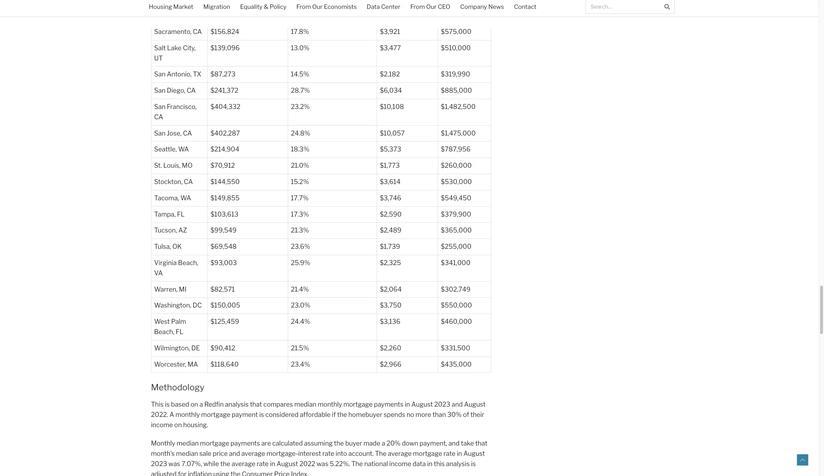 Task type: locate. For each thing, give the bounding box(es) containing it.
0 horizontal spatial monthly
[[176, 411, 200, 419]]

25.9%
[[291, 259, 310, 267]]

1 vertical spatial analysis
[[446, 460, 470, 468]]

0 vertical spatial and
[[452, 401, 463, 409]]

from for from our economists
[[297, 3, 311, 10]]

30.7%
[[291, 12, 311, 19]]

0 horizontal spatial beach,
[[154, 328, 174, 336]]

2 from from the left
[[411, 3, 425, 10]]

san inside san francisco, ca
[[154, 103, 166, 110]]

0 vertical spatial wa
[[178, 146, 189, 153]]

0 vertical spatial a
[[200, 401, 203, 409]]

median down housing. at the bottom of page
[[177, 440, 199, 447]]

median
[[295, 401, 317, 409], [177, 440, 199, 447], [176, 450, 198, 458]]

the
[[337, 411, 347, 419], [334, 440, 344, 447], [220, 460, 230, 468], [231, 471, 241, 476]]

1 horizontal spatial from
[[411, 3, 425, 10]]

2 horizontal spatial rate
[[444, 450, 456, 458]]

august up more
[[412, 401, 433, 409]]

1 vertical spatial monthly
[[176, 411, 200, 419]]

that up payment
[[250, 401, 262, 409]]

housing market
[[149, 3, 193, 10]]

san left diego,
[[154, 87, 166, 94]]

payments left the are
[[231, 440, 260, 447]]

that right take
[[476, 440, 488, 447]]

$1,739
[[380, 243, 400, 250]]

fl right tampa,
[[177, 211, 185, 218]]

0 horizontal spatial a
[[200, 401, 203, 409]]

based
[[171, 401, 189, 409]]

and up 30%
[[452, 401, 463, 409]]

0 horizontal spatial from
[[297, 3, 311, 10]]

1 horizontal spatial was
[[317, 460, 329, 468]]

san for san diego, ca
[[154, 87, 166, 94]]

west palm beach, fl
[[154, 318, 186, 336]]

$402,287
[[211, 129, 240, 137]]

that inside this is based on a redfin analysis that compares median monthly mortgage payments in august 2023 and august 2022. a monthly mortgage payment is considered affordable if the homebuyer spends no more than 30% of their income on housing.
[[250, 401, 262, 409]]

rate up this
[[444, 450, 456, 458]]

august down take
[[464, 450, 485, 458]]

income left data
[[390, 460, 412, 468]]

1 horizontal spatial beach,
[[178, 259, 198, 267]]

in left this
[[427, 460, 433, 468]]

21.5%
[[291, 345, 309, 352]]

wa up mo
[[178, 146, 189, 153]]

san
[[154, 71, 166, 78], [154, 87, 166, 94], [154, 103, 166, 110], [154, 129, 166, 137]]

equality
[[240, 3, 263, 10]]

$549,450
[[441, 194, 472, 202]]

is right this
[[165, 401, 170, 409]]

1 horizontal spatial analysis
[[446, 460, 470, 468]]

from
[[297, 3, 311, 10], [411, 3, 425, 10]]

1 vertical spatial income
[[390, 460, 412, 468]]

san francisco, ca
[[154, 103, 197, 121]]

from left ceo
[[411, 3, 425, 10]]

income down the 2022.
[[151, 421, 173, 429]]

payment
[[232, 411, 258, 419]]

payments
[[374, 401, 404, 409], [231, 440, 260, 447]]

tulsa, ok
[[154, 243, 183, 250]]

market
[[173, 3, 193, 10]]

monthly
[[318, 401, 342, 409], [176, 411, 200, 419]]

$510,000
[[441, 44, 471, 52]]

on
[[191, 401, 198, 409], [174, 421, 182, 429]]

0 vertical spatial the
[[375, 450, 387, 458]]

beach, down west
[[154, 328, 174, 336]]

1 horizontal spatial that
[[476, 440, 488, 447]]

fl down palm
[[176, 328, 183, 336]]

washington,
[[154, 302, 191, 309]]

a left 20%
[[382, 440, 385, 447]]

20%
[[387, 440, 401, 447]]

is down take
[[471, 460, 476, 468]]

the down account.
[[352, 460, 363, 468]]

spends
[[384, 411, 406, 419]]

1 vertical spatial fl
[[176, 328, 183, 336]]

beach, down ok
[[178, 259, 198, 267]]

ca up 'san jose, ca'
[[154, 113, 163, 121]]

on left housing. at the bottom of page
[[174, 421, 182, 429]]

data
[[367, 3, 380, 10]]

15.2%
[[291, 178, 309, 186]]

was up for
[[169, 460, 180, 468]]

2 horizontal spatial is
[[471, 460, 476, 468]]

tampa, fl
[[154, 211, 186, 218]]

0 horizontal spatial was
[[169, 460, 180, 468]]

0 vertical spatial is
[[165, 401, 170, 409]]

0 vertical spatial analysis
[[225, 401, 249, 409]]

1 horizontal spatial income
[[390, 460, 412, 468]]

search image
[[665, 4, 670, 9]]

ca down mo
[[184, 178, 193, 186]]

1 vertical spatial is
[[259, 411, 264, 419]]

2 vertical spatial is
[[471, 460, 476, 468]]

0 vertical spatial payments
[[374, 401, 404, 409]]

from inside "from our economists" link
[[297, 3, 311, 10]]

and right price
[[229, 450, 240, 458]]

average down the are
[[242, 450, 265, 458]]

1 horizontal spatial on
[[191, 401, 198, 409]]

august up price
[[277, 460, 298, 468]]

wilmington, de
[[154, 345, 201, 352]]

is right payment
[[259, 411, 264, 419]]

1 san from the top
[[154, 71, 166, 78]]

1 vertical spatial on
[[174, 421, 182, 429]]

housing
[[149, 3, 172, 10]]

analysis right this
[[446, 460, 470, 468]]

san down ut
[[154, 71, 166, 78]]

2 our from the left
[[426, 3, 437, 10]]

2023
[[434, 401, 451, 409], [151, 460, 167, 468]]

1 horizontal spatial 2023
[[434, 401, 451, 409]]

0 vertical spatial 2023
[[434, 401, 451, 409]]

1 vertical spatial and
[[449, 440, 460, 447]]

3 san from the top
[[154, 103, 166, 110]]

$255,000
[[441, 243, 472, 250]]

mortgage down redfin
[[201, 411, 230, 419]]

1 vertical spatial that
[[476, 440, 488, 447]]

on right based on the left bottom of the page
[[191, 401, 198, 409]]

analysis up payment
[[225, 401, 249, 409]]

account.
[[349, 450, 374, 458]]

from inside from our ceo link
[[411, 3, 425, 10]]

1 our from the left
[[312, 3, 323, 10]]

wa right tacoma,
[[181, 194, 191, 202]]

from for from our ceo
[[411, 3, 425, 10]]

1 horizontal spatial monthly
[[318, 401, 342, 409]]

fl inside west palm beach, fl
[[176, 328, 183, 336]]

price
[[213, 450, 228, 458]]

1 vertical spatial 2023
[[151, 460, 167, 468]]

1 horizontal spatial our
[[426, 3, 437, 10]]

$99,549
[[211, 227, 237, 234]]

0 horizontal spatial analysis
[[225, 401, 249, 409]]

is inside monthly median mortgage payments are calculated assuming the buyer made a 20% down payment, and take that month's median sale price and average mortgage-interest rate into account. the average mortgage rate in august 2023 was 7.07%, while the average rate in august 2022 was 5.22%. the national income data in this analysis is adjusted for inflation using the consumer price index.
[[471, 460, 476, 468]]

4 san from the top
[[154, 129, 166, 137]]

fl
[[177, 211, 185, 218], [176, 328, 183, 336]]

in down take
[[457, 450, 462, 458]]

our left ceo
[[426, 3, 437, 10]]

24.4%
[[291, 318, 310, 326]]

$3,746
[[380, 194, 402, 202]]

2023 up than
[[434, 401, 451, 409]]

$82,571
[[211, 286, 235, 293]]

rate up consumer
[[257, 460, 269, 468]]

$1,773
[[380, 162, 400, 169]]

for
[[178, 471, 187, 476]]

2023 up adjusted
[[151, 460, 167, 468]]

2 was from the left
[[317, 460, 329, 468]]

$6,034
[[380, 87, 402, 94]]

0 horizontal spatial rate
[[257, 460, 269, 468]]

1 horizontal spatial payments
[[374, 401, 404, 409]]

data center link
[[362, 0, 406, 15]]

1 vertical spatial the
[[352, 460, 363, 468]]

21.0%
[[291, 162, 309, 169]]

a
[[170, 411, 174, 419]]

None search field
[[586, 0, 675, 14]]

lake
[[167, 44, 182, 52]]

the right if
[[337, 411, 347, 419]]

1 horizontal spatial a
[[382, 440, 385, 447]]

ca right jose,
[[183, 129, 192, 137]]

mortgage up price
[[200, 440, 229, 447]]

0 horizontal spatial that
[[250, 401, 262, 409]]

1 vertical spatial beach,
[[154, 328, 174, 336]]

no
[[407, 411, 414, 419]]

tx
[[193, 71, 201, 78]]

and inside this is based on a redfin analysis that compares median monthly mortgage payments in august 2023 and august 2022. a monthly mortgage payment is considered affordable if the homebuyer spends no more than 30% of their income on housing.
[[452, 401, 463, 409]]

median inside this is based on a redfin analysis that compares median monthly mortgage payments in august 2023 and august 2022. a monthly mortgage payment is considered affordable if the homebuyer spends no more than 30% of their income on housing.
[[295, 401, 317, 409]]

index.
[[291, 471, 309, 476]]

francisco,
[[167, 103, 197, 110]]

median up 7.07%,
[[176, 450, 198, 458]]

mo
[[182, 162, 193, 169]]

a
[[200, 401, 203, 409], [382, 440, 385, 447]]

1 vertical spatial a
[[382, 440, 385, 447]]

mortgage-
[[267, 450, 298, 458]]

1 from from the left
[[297, 3, 311, 10]]

0 vertical spatial on
[[191, 401, 198, 409]]

the inside this is based on a redfin analysis that compares median monthly mortgage payments in august 2023 and august 2022. a monthly mortgage payment is considered affordable if the homebuyer spends no more than 30% of their income on housing.
[[337, 411, 347, 419]]

and
[[452, 401, 463, 409], [449, 440, 460, 447], [229, 450, 240, 458]]

a left redfin
[[200, 401, 203, 409]]

was right 2022
[[317, 460, 329, 468]]

0 horizontal spatial payments
[[231, 440, 260, 447]]

louis,
[[163, 162, 181, 169]]

0 horizontal spatial income
[[151, 421, 173, 429]]

1 was from the left
[[169, 460, 180, 468]]

0 horizontal spatial our
[[312, 3, 323, 10]]

the up national
[[375, 450, 387, 458]]

our left economists
[[312, 3, 323, 10]]

1 horizontal spatial rate
[[323, 450, 335, 458]]

median up affordable
[[295, 401, 317, 409]]

beach, inside virginia beach, va
[[178, 259, 198, 267]]

1 vertical spatial median
[[177, 440, 199, 447]]

from our economists
[[297, 3, 357, 10]]

1 vertical spatial payments
[[231, 440, 260, 447]]

0 horizontal spatial the
[[352, 460, 363, 468]]

and left take
[[449, 440, 460, 447]]

stockton, ca
[[154, 178, 194, 186]]

1 horizontal spatial the
[[375, 450, 387, 458]]

0 horizontal spatial 2023
[[151, 460, 167, 468]]

monthly up if
[[318, 401, 342, 409]]

into
[[336, 450, 347, 458]]

rate
[[323, 450, 335, 458], [444, 450, 456, 458], [257, 460, 269, 468]]

tacoma,
[[154, 194, 179, 202]]

$149,855
[[211, 194, 240, 202]]

average
[[242, 450, 265, 458], [388, 450, 412, 458], [232, 460, 255, 468]]

rate left into
[[323, 450, 335, 458]]

wa for tacoma,
[[181, 194, 191, 202]]

ca for san francisco, ca
[[154, 113, 163, 121]]

$156,824
[[211, 28, 239, 35]]

va
[[154, 269, 163, 277]]

consumer
[[242, 471, 273, 476]]

assuming
[[304, 440, 333, 447]]

$404,332
[[211, 103, 240, 110]]

income inside monthly median mortgage payments are calculated assuming the buyer made a 20% down payment, and take that month's median sale price and average mortgage-interest rate into account. the average mortgage rate in august 2023 was 7.07%, while the average rate in august 2022 was 5.22%. the national income data in this analysis is adjusted for inflation using the consumer price index.
[[390, 460, 412, 468]]

our for economists
[[312, 3, 323, 10]]

0 vertical spatial that
[[250, 401, 262, 409]]

$341,000
[[441, 259, 471, 267]]

ca right diego,
[[187, 87, 196, 94]]

ca inside san francisco, ca
[[154, 113, 163, 121]]

that
[[250, 401, 262, 409], [476, 440, 488, 447]]

monthly down based on the left bottom of the page
[[176, 411, 200, 419]]

ca down ny
[[193, 28, 202, 35]]

13.0%
[[291, 44, 310, 52]]

san left jose,
[[154, 129, 166, 137]]

rochester,
[[154, 12, 186, 19]]

warren, mi
[[154, 286, 188, 293]]

0 vertical spatial income
[[151, 421, 173, 429]]

0 vertical spatial median
[[295, 401, 317, 409]]

1 vertical spatial wa
[[181, 194, 191, 202]]

san antonio, tx
[[154, 71, 203, 78]]

ny
[[187, 12, 196, 19]]

payment,
[[420, 440, 447, 447]]

in up no in the bottom of the page
[[405, 401, 410, 409]]

0 vertical spatial beach,
[[178, 259, 198, 267]]

$379,900
[[441, 211, 471, 218]]

from up '30.7%' at the top of page
[[297, 3, 311, 10]]

2 san from the top
[[154, 87, 166, 94]]

san left francisco,
[[154, 103, 166, 110]]

ceo
[[438, 3, 451, 10]]

a inside monthly median mortgage payments are calculated assuming the buyer made a 20% down payment, and take that month's median sale price and average mortgage-interest rate into account. the average mortgage rate in august 2023 was 7.07%, while the average rate in august 2022 was 5.22%. the national income data in this analysis is adjusted for inflation using the consumer price index.
[[382, 440, 385, 447]]

$3,614
[[380, 178, 401, 186]]

payments up spends
[[374, 401, 404, 409]]

warren,
[[154, 286, 178, 293]]



Task type: describe. For each thing, give the bounding box(es) containing it.
Search... search field
[[586, 0, 660, 13]]

$2,260
[[380, 345, 402, 352]]

of
[[463, 411, 469, 419]]

san diego, ca
[[154, 87, 197, 94]]

west
[[154, 318, 170, 326]]

$1,475,000
[[441, 129, 476, 137]]

$3,921
[[380, 28, 400, 35]]

company
[[460, 3, 487, 10]]

0 horizontal spatial on
[[174, 421, 182, 429]]

2023 inside monthly median mortgage payments are calculated assuming the buyer made a 20% down payment, and take that month's median sale price and average mortgage-interest rate into account. the average mortgage rate in august 2023 was 7.07%, while the average rate in august 2022 was 5.22%. the national income data in this analysis is adjusted for inflation using the consumer price index.
[[151, 460, 167, 468]]

17.7%
[[291, 194, 309, 202]]

if
[[332, 411, 336, 419]]

average down 20%
[[388, 450, 412, 458]]

methodology
[[151, 383, 205, 393]]

23.4%
[[291, 361, 310, 368]]

$787,956
[[441, 146, 471, 153]]

0 vertical spatial fl
[[177, 211, 185, 218]]

$69,548
[[211, 243, 237, 250]]

de
[[191, 345, 200, 352]]

$885,000
[[441, 87, 472, 94]]

ca for san diego, ca
[[187, 87, 196, 94]]

san for san antonio, tx
[[154, 71, 166, 78]]

tucson,
[[154, 227, 177, 234]]

2 vertical spatial and
[[229, 450, 240, 458]]

using
[[213, 471, 229, 476]]

analysis inside this is based on a redfin analysis that compares median monthly mortgage payments in august 2023 and august 2022. a monthly mortgage payment is considered affordable if the homebuyer spends no more than 30% of their income on housing.
[[225, 401, 249, 409]]

inflation
[[188, 471, 212, 476]]

housing.
[[183, 421, 208, 429]]

san jose, ca
[[154, 129, 193, 137]]

the right using
[[231, 471, 241, 476]]

the up using
[[220, 460, 230, 468]]

income inside this is based on a redfin analysis that compares median monthly mortgage payments in august 2023 and august 2022. a monthly mortgage payment is considered affordable if the homebuyer spends no more than 30% of their income on housing.
[[151, 421, 173, 429]]

mi
[[179, 286, 187, 293]]

5.22%.
[[330, 460, 350, 468]]

housing market link
[[144, 0, 198, 15]]

while
[[204, 460, 219, 468]]

23.2%
[[291, 103, 310, 110]]

san for san francisco, ca
[[154, 103, 166, 110]]

23.6%
[[291, 243, 310, 250]]

$2,966
[[380, 361, 402, 368]]

$3,477
[[380, 44, 401, 52]]

price
[[274, 471, 290, 476]]

tulsa,
[[154, 243, 171, 250]]

$1,482,500
[[441, 103, 476, 110]]

a inside this is based on a redfin analysis that compares median monthly mortgage payments in august 2023 and august 2022. a monthly mortgage payment is considered affordable if the homebuyer spends no more than 30% of their income on housing.
[[200, 401, 203, 409]]

ca for san jose, ca
[[183, 129, 192, 137]]

san for san jose, ca
[[154, 129, 166, 137]]

this
[[151, 401, 164, 409]]

0 vertical spatial monthly
[[318, 401, 342, 409]]

payments inside this is based on a redfin analysis that compares median monthly mortgage payments in august 2023 and august 2022. a monthly mortgage payment is considered affordable if the homebuyer spends no more than 30% of their income on housing.
[[374, 401, 404, 409]]

from our ceo link
[[406, 0, 455, 15]]

equality & policy
[[240, 3, 287, 10]]

this is based on a redfin analysis that compares median monthly mortgage payments in august 2023 and august 2022. a monthly mortgage payment is considered affordable if the homebuyer spends no more than 30% of their income on housing.
[[151, 401, 486, 429]]

21.3%
[[291, 227, 309, 234]]

1 horizontal spatial is
[[259, 411, 264, 419]]

beach, inside west palm beach, fl
[[154, 328, 174, 336]]

17.3%
[[291, 211, 309, 218]]

0 horizontal spatial is
[[165, 401, 170, 409]]

$550,000
[[441, 302, 472, 309]]

data
[[413, 460, 426, 468]]

&
[[264, 3, 269, 10]]

in inside this is based on a redfin analysis that compares median monthly mortgage payments in august 2023 and august 2022. a monthly mortgage payment is considered affordable if the homebuyer spends no more than 30% of their income on housing.
[[405, 401, 410, 409]]

mortgage down the payment,
[[413, 450, 442, 458]]

made
[[364, 440, 381, 447]]

our for ceo
[[426, 3, 437, 10]]

2022.
[[151, 411, 168, 419]]

$319,990
[[441, 71, 470, 78]]

are
[[262, 440, 271, 447]]

$139,096
[[211, 44, 240, 52]]

payments inside monthly median mortgage payments are calculated assuming the buyer made a 20% down payment, and take that month's median sale price and average mortgage-interest rate into account. the average mortgage rate in august 2023 was 7.07%, while the average rate in august 2022 was 5.22%. the national income data in this analysis is adjusted for inflation using the consumer price index.
[[231, 440, 260, 447]]

2022
[[300, 460, 315, 468]]

homebuyer
[[349, 411, 383, 419]]

seattle,
[[154, 146, 177, 153]]

the up into
[[334, 440, 344, 447]]

mortgage up 'homebuyer' on the left bottom of page
[[344, 401, 373, 409]]

down
[[402, 440, 418, 447]]

$241,500
[[441, 12, 470, 19]]

17.8%
[[291, 28, 309, 35]]

from our ceo
[[411, 3, 451, 10]]

$435,000
[[441, 361, 472, 368]]

tucson, az
[[154, 227, 189, 234]]

$260,000
[[441, 162, 472, 169]]

economists
[[324, 3, 357, 10]]

$214,904
[[211, 146, 239, 153]]

salt lake city, ut
[[154, 44, 196, 62]]

center
[[381, 3, 401, 10]]

worcester, ma
[[154, 361, 199, 368]]

from our economists link
[[292, 0, 362, 15]]

$118,640
[[211, 361, 239, 368]]

28.7%
[[291, 87, 310, 94]]

this
[[434, 460, 445, 468]]

ut
[[154, 54, 163, 62]]

average up consumer
[[232, 460, 255, 468]]

seattle, wa
[[154, 146, 190, 153]]

diego,
[[167, 87, 185, 94]]

in up price
[[270, 460, 275, 468]]

than
[[433, 411, 446, 419]]

salt
[[154, 44, 166, 52]]

august up their on the right bottom of the page
[[464, 401, 486, 409]]

$5,373
[[380, 146, 401, 153]]

2023 inside this is based on a redfin analysis that compares median monthly mortgage payments in august 2023 and august 2022. a monthly mortgage payment is considered affordable if the homebuyer spends no more than 30% of their income on housing.
[[434, 401, 451, 409]]

compares
[[264, 401, 293, 409]]

company news
[[460, 3, 504, 10]]

that inside monthly median mortgage payments are calculated assuming the buyer made a 20% down payment, and take that month's median sale price and average mortgage-interest rate into account. the average mortgage rate in august 2023 was 7.07%, while the average rate in august 2022 was 5.22%. the national income data in this analysis is adjusted for inflation using the consumer price index.
[[476, 440, 488, 447]]

month's
[[151, 450, 175, 458]]

redfin
[[204, 401, 224, 409]]

$2,325
[[380, 259, 401, 267]]

$125,459
[[211, 318, 239, 326]]

take
[[461, 440, 474, 447]]

2 vertical spatial median
[[176, 450, 198, 458]]

wa for seattle,
[[178, 146, 189, 153]]

analysis inside monthly median mortgage payments are calculated assuming the buyer made a 20% down payment, and take that month's median sale price and average mortgage-interest rate into account. the average mortgage rate in august 2023 was 7.07%, while the average rate in august 2022 was 5.22%. the national income data in this analysis is adjusted for inflation using the consumer price index.
[[446, 460, 470, 468]]

24.8%
[[291, 129, 310, 137]]

washington, dc
[[154, 302, 203, 309]]

equality & policy link
[[235, 0, 292, 15]]

ma
[[188, 361, 198, 368]]



Task type: vqa. For each thing, say whether or not it's contained in the screenshot.


